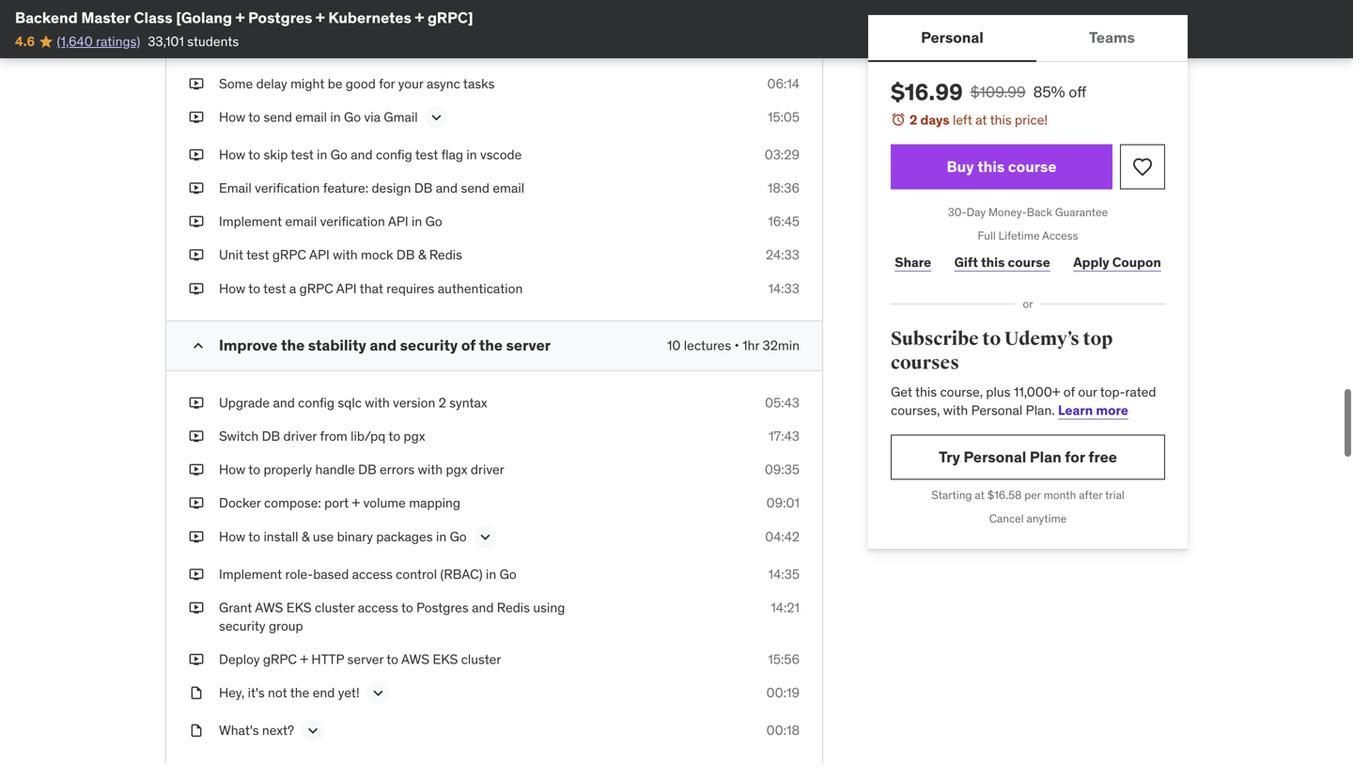 Task type: locate. For each thing, give the bounding box(es) containing it.
improve
[[219, 333, 278, 352]]

show lecture description image right next?
[[304, 719, 322, 737]]

test left 'flag'
[[415, 143, 438, 160]]

how down some
[[219, 106, 245, 123]]

1 vertical spatial at
[[975, 488, 985, 502]]

api for grpc
[[309, 244, 330, 261]]

1 vertical spatial async
[[427, 72, 460, 89]]

xsmall image for docker compose: port + volume mapping
[[189, 491, 204, 510]]

stability
[[308, 333, 366, 352]]

& left use
[[302, 525, 310, 542]]

1 implement from the top
[[219, 210, 282, 227]]

1 vertical spatial verification
[[320, 210, 385, 227]]

0 vertical spatial async
[[253, 5, 286, 22]]

go left via
[[344, 106, 361, 123]]

via
[[364, 106, 381, 123]]

async
[[253, 5, 286, 22], [427, 72, 460, 89]]

5 how from the top
[[219, 458, 245, 475]]

0 vertical spatial security
[[400, 333, 458, 352]]

at
[[976, 111, 987, 128], [975, 488, 985, 502]]

handle up delay
[[264, 39, 303, 56]]

0 vertical spatial course
[[1008, 157, 1057, 176]]

of
[[461, 333, 476, 352], [1064, 383, 1075, 400]]

0 horizontal spatial redis
[[339, 5, 372, 22]]

cluster inside "grant aws eks cluster access to postgres and redis using security group"
[[315, 596, 355, 613]]

0 horizontal spatial tasks
[[289, 5, 321, 22]]

3 xsmall image from the top
[[189, 210, 204, 228]]

4.6
[[15, 33, 35, 50]]

email
[[219, 177, 252, 194]]

16:45
[[768, 210, 800, 227]]

1 vertical spatial implement
[[219, 563, 282, 580]]

security inside "grant aws eks cluster access to postgres and redis using security group"
[[219, 615, 266, 632]]

deploy grpc + http server to aws eks cluster
[[219, 648, 501, 665]]

+ left kubernetes
[[316, 8, 325, 27]]

13 xsmall image from the top
[[189, 681, 204, 700]]

errors up volume
[[380, 458, 415, 475]]

security up version
[[400, 333, 458, 352]]

rated
[[1126, 383, 1156, 400]]

+ right within
[[415, 8, 424, 27]]

2 vertical spatial api
[[336, 277, 357, 294]]

binary
[[337, 525, 373, 542]]

redis for to
[[497, 596, 530, 613]]

1 horizontal spatial for
[[428, 39, 444, 56]]

of inside get this course, plus 11,000+ of our top-rated courses, with personal plan.
[[1064, 383, 1075, 400]]

8 xsmall image from the top
[[189, 458, 204, 476]]

how for how to test a grpc api that requires authentication
[[219, 277, 245, 294]]

and down the (rbac)
[[472, 596, 494, 613]]

with right 'sqlc'
[[365, 391, 390, 408]]

send down delay
[[264, 106, 292, 123]]

1 horizontal spatial redis
[[429, 244, 462, 261]]

11 xsmall image from the top
[[189, 596, 204, 614]]

xsmall image
[[189, 72, 204, 90], [189, 143, 204, 161], [189, 210, 204, 228], [189, 391, 204, 409], [189, 491, 204, 510]]

0 vertical spatial personal
[[921, 28, 984, 47]]

0 horizontal spatial a
[[289, 277, 296, 294]]

14 xsmall image from the top
[[189, 719, 204, 737]]

mock
[[361, 244, 393, 261]]

how to handle errors and print logs for async workers
[[219, 39, 532, 56]]

day
[[967, 205, 986, 220]]

for left free at the right bottom of the page
[[1065, 447, 1085, 467]]

this right gift on the top right of page
[[981, 254, 1005, 270]]

a
[[414, 5, 421, 22], [289, 277, 296, 294]]

tab list
[[868, 15, 1188, 62]]

go up the (rbac)
[[450, 525, 467, 542]]

more
[[1096, 402, 1129, 419]]

2 vertical spatial redis
[[497, 596, 530, 613]]

1 horizontal spatial errors
[[380, 458, 415, 475]]

tasks
[[289, 5, 321, 22], [463, 72, 495, 89]]

12 xsmall image from the top
[[189, 648, 204, 666]]

go right the (rbac)
[[500, 563, 517, 580]]

personal down 'plus'
[[972, 402, 1023, 419]]

course inside button
[[1008, 157, 1057, 176]]

try personal plan for free
[[939, 447, 1117, 467]]

$109.99
[[971, 82, 1026, 102]]

this right buy
[[978, 157, 1005, 176]]

at inside starting at $16.58 per month after trial cancel anytime
[[975, 488, 985, 502]]

1 vertical spatial pgx
[[446, 458, 468, 475]]

0 horizontal spatial pgx
[[404, 425, 425, 442]]

0 horizontal spatial config
[[298, 391, 335, 408]]

1 horizontal spatial of
[[1064, 383, 1075, 400]]

+ right port
[[352, 492, 360, 509]]

2 xsmall image from the top
[[189, 143, 204, 161]]

00:18
[[767, 719, 800, 736]]

server down authentication
[[506, 333, 551, 352]]

xsmall image for how to skip test in go and config test flag in vscode
[[189, 143, 204, 161]]

0 vertical spatial postgres
[[248, 8, 312, 27]]

of for security
[[461, 333, 476, 352]]

and
[[345, 39, 367, 56], [351, 143, 373, 160], [436, 177, 458, 194], [370, 333, 397, 352], [273, 391, 295, 408], [472, 596, 494, 613]]

0 vertical spatial config
[[376, 143, 412, 160]]

small image
[[189, 334, 208, 352]]

verification down feature:
[[320, 210, 385, 227]]

personal up the $16.58
[[964, 447, 1027, 467]]

of left our
[[1064, 383, 1075, 400]]

1 vertical spatial tasks
[[463, 72, 495, 89]]

at left the $16.58
[[975, 488, 985, 502]]

how up email
[[219, 143, 245, 160]]

0 horizontal spatial errors
[[306, 39, 341, 56]]

cluster down based
[[315, 596, 355, 613]]

postgres up delay
[[248, 8, 312, 27]]

0 vertical spatial server
[[506, 333, 551, 352]]

personal inside get this course, plus 11,000+ of our top-rated courses, with personal plan.
[[972, 402, 1023, 419]]

1 xsmall image from the top
[[189, 72, 204, 90]]

1 vertical spatial handle
[[315, 458, 355, 475]]

it's
[[248, 682, 265, 698]]

grpc down implement email verification api in go on the left
[[272, 244, 306, 261]]

implement role-based access control (rbac) in go
[[219, 563, 517, 580]]

async
[[447, 39, 482, 56]]

syntax
[[450, 391, 487, 408]]

2 how from the top
[[219, 106, 245, 123]]

1 vertical spatial access
[[358, 596, 398, 613]]

•
[[735, 334, 739, 351]]

what's next?
[[219, 719, 294, 736]]

04:42
[[765, 525, 800, 542]]

for right logs
[[428, 39, 444, 56]]

4 how from the top
[[219, 277, 245, 294]]

tasks left kubernetes
[[289, 5, 321, 22]]

1 vertical spatial course
[[1008, 254, 1051, 270]]

0 horizontal spatial handle
[[264, 39, 303, 56]]

async right send
[[253, 5, 286, 22]]

1 horizontal spatial api
[[336, 277, 357, 294]]

course for gift this course
[[1008, 254, 1051, 270]]

03:29
[[765, 143, 800, 160]]

eks up group in the bottom of the page
[[286, 596, 312, 613]]

1 vertical spatial security
[[219, 615, 266, 632]]

to left properly
[[248, 458, 260, 475]]

0 vertical spatial aws
[[255, 596, 283, 613]]

security down grant
[[219, 615, 266, 632]]

api left that
[[336, 277, 357, 294]]

api down implement email verification api in go on the left
[[309, 244, 330, 261]]

handle down from
[[315, 458, 355, 475]]

this down $109.99 at the top right of the page
[[990, 111, 1012, 128]]

1 horizontal spatial async
[[427, 72, 460, 89]]

this inside get this course, plus 11,000+ of our top-rated courses, with personal plan.
[[915, 383, 937, 400]]

personal up $16.99
[[921, 28, 984, 47]]

hey, it's not the end yet!
[[219, 682, 360, 698]]

learn more
[[1058, 402, 1129, 419]]

4 xsmall image from the top
[[189, 391, 204, 409]]

1 vertical spatial server
[[347, 648, 384, 665]]

to down the backend master class [golang + postgres + kubernetes + grpc]
[[248, 39, 260, 56]]

30-
[[948, 205, 967, 220]]

grpc up not
[[263, 648, 297, 665]]

how down the backend master class [golang + postgres + kubernetes + grpc]
[[219, 39, 245, 56]]

tab list containing personal
[[868, 15, 1188, 62]]

driver left from
[[283, 425, 317, 442]]

of up 'syntax'
[[461, 333, 476, 352]]

wishlist image
[[1132, 156, 1154, 178]]

5 xsmall image from the top
[[189, 491, 204, 510]]

to inside "grant aws eks cluster access to postgres and redis using security group"
[[401, 596, 413, 613]]

personal
[[921, 28, 984, 47], [972, 402, 1023, 419], [964, 447, 1027, 467]]

0 horizontal spatial show lecture description image
[[304, 719, 322, 737]]

this inside button
[[978, 157, 1005, 176]]

from
[[320, 425, 348, 442]]

14:21
[[771, 596, 800, 613]]

1 horizontal spatial postgres
[[416, 596, 469, 613]]

[golang
[[176, 8, 232, 27]]

1 horizontal spatial cluster
[[461, 648, 501, 665]]

starting at $16.58 per month after trial cancel anytime
[[932, 488, 1125, 526]]

0 horizontal spatial send
[[264, 106, 292, 123]]

config up design at the left of page
[[376, 143, 412, 160]]

server up the yet!
[[347, 648, 384, 665]]

(1,640
[[57, 33, 93, 50]]

1 horizontal spatial config
[[376, 143, 412, 160]]

sqlc
[[338, 391, 362, 408]]

0 horizontal spatial server
[[347, 648, 384, 665]]

0 vertical spatial of
[[461, 333, 476, 352]]

2 horizontal spatial redis
[[497, 596, 530, 613]]

xsmall image
[[189, 5, 204, 23], [189, 38, 204, 57], [189, 105, 204, 124], [189, 176, 204, 195], [189, 243, 204, 262], [189, 277, 204, 295], [189, 424, 204, 443], [189, 458, 204, 476], [189, 525, 204, 543], [189, 562, 204, 581], [189, 596, 204, 614], [189, 648, 204, 666], [189, 681, 204, 700], [189, 719, 204, 737]]

and inside "grant aws eks cluster access to postgres and redis using security group"
[[472, 596, 494, 613]]

send
[[264, 106, 292, 123], [461, 177, 490, 194]]

how down the unit
[[219, 277, 245, 294]]

docker compose: port + volume mapping
[[219, 492, 461, 509]]

1 vertical spatial aws
[[401, 648, 430, 665]]

test up "improve"
[[263, 277, 286, 294]]

postgres down the (rbac)
[[416, 596, 469, 613]]

send down 'flag'
[[461, 177, 490, 194]]

2 vertical spatial show lecture description image
[[304, 719, 322, 737]]

1 horizontal spatial send
[[461, 177, 490, 194]]

how for how to handle errors and print logs for async workers
[[219, 39, 245, 56]]

06:14
[[767, 72, 800, 89]]

1 horizontal spatial tasks
[[463, 72, 495, 89]]

eks
[[286, 596, 312, 613], [433, 648, 458, 665]]

course for buy this course
[[1008, 157, 1057, 176]]

a down unit test grpc api with mock db & redis
[[289, 277, 296, 294]]

with up mapping
[[418, 458, 443, 475]]

access
[[1042, 228, 1078, 243]]

0 horizontal spatial eks
[[286, 596, 312, 613]]

0 vertical spatial email
[[295, 106, 327, 123]]

with
[[333, 244, 358, 261], [365, 391, 390, 408], [943, 402, 968, 419], [418, 458, 443, 475]]

in right the (rbac)
[[486, 563, 497, 580]]

feature:
[[323, 177, 369, 194]]

learn
[[1058, 402, 1093, 419]]

and right the upgrade
[[273, 391, 295, 408]]

your
[[398, 72, 423, 89]]

1 horizontal spatial a
[[414, 5, 421, 22]]

1 vertical spatial errors
[[380, 458, 415, 475]]

3 how from the top
[[219, 143, 245, 160]]

1 horizontal spatial show lecture description image
[[369, 681, 388, 700]]

subscribe to udemy's top courses
[[891, 328, 1113, 375]]

email
[[295, 106, 327, 123], [493, 177, 525, 194], [285, 210, 317, 227]]

09:35
[[765, 458, 800, 475]]

server
[[506, 333, 551, 352], [347, 648, 384, 665]]

not
[[268, 682, 287, 698]]

a right within
[[414, 5, 421, 22]]

+ left http
[[300, 648, 308, 665]]

0 vertical spatial implement
[[219, 210, 282, 227]]

2 course from the top
[[1008, 254, 1051, 270]]

0 vertical spatial show lecture description image
[[476, 525, 495, 544]]

email down the vscode
[[493, 177, 525, 194]]

0 horizontal spatial driver
[[283, 425, 317, 442]]

email up unit test grpc api with mock db & redis
[[285, 210, 317, 227]]

& up requires
[[418, 244, 426, 261]]

6 how from the top
[[219, 525, 245, 542]]

redis inside "grant aws eks cluster access to postgres and redis using security group"
[[497, 596, 530, 613]]

postgres
[[248, 8, 312, 27], [416, 596, 469, 613]]

for left your
[[379, 72, 395, 89]]

pgx down version
[[404, 425, 425, 442]]

how for how to skip test in go and config test flag in vscode
[[219, 143, 245, 160]]

30-day money-back guarantee full lifetime access
[[948, 205, 1108, 243]]

api down design at the left of page
[[388, 210, 409, 227]]

postgres inside "grant aws eks cluster access to postgres and redis using security group"
[[416, 596, 469, 613]]

errors up be
[[306, 39, 341, 56]]

verification
[[255, 177, 320, 194], [320, 210, 385, 227]]

go up feature:
[[331, 143, 348, 160]]

0 vertical spatial verification
[[255, 177, 320, 194]]

0 vertical spatial handle
[[264, 39, 303, 56]]

1 vertical spatial cluster
[[461, 648, 501, 665]]

0 horizontal spatial of
[[461, 333, 476, 352]]

course,
[[940, 383, 983, 400]]

1 horizontal spatial security
[[400, 333, 458, 352]]

2 horizontal spatial for
[[1065, 447, 1085, 467]]

redis up authentication
[[429, 244, 462, 261]]

xsmall image for implement email verification api in go
[[189, 210, 204, 228]]

end
[[313, 682, 335, 698]]

0 horizontal spatial &
[[302, 525, 310, 542]]

get this course, plus 11,000+ of our top-rated courses, with personal plan.
[[891, 383, 1156, 419]]

learn more link
[[1058, 402, 1129, 419]]

$16.99
[[891, 78, 963, 106]]

volume
[[363, 492, 406, 509]]

33,101
[[148, 33, 184, 50]]

1 vertical spatial &
[[302, 525, 310, 542]]

2 horizontal spatial show lecture description image
[[476, 525, 495, 544]]

gift this course
[[955, 254, 1051, 270]]

1 how from the top
[[219, 39, 245, 56]]

2 implement from the top
[[219, 563, 282, 580]]

security
[[400, 333, 458, 352], [219, 615, 266, 632]]

unit
[[219, 244, 243, 261]]

tasks down async
[[463, 72, 495, 89]]

0 horizontal spatial for
[[379, 72, 395, 89]]

per
[[1025, 488, 1041, 502]]

gmail
[[384, 106, 418, 123]]

driver down 'syntax'
[[471, 458, 504, 475]]

0 horizontal spatial cluster
[[315, 596, 355, 613]]

1 horizontal spatial aws
[[401, 648, 430, 665]]

gift this course link
[[951, 244, 1055, 281]]

2 horizontal spatial api
[[388, 210, 409, 227]]

aws up group in the bottom of the page
[[255, 596, 283, 613]]

access down implement role-based access control (rbac) in go
[[358, 596, 398, 613]]

0 horizontal spatial security
[[219, 615, 266, 632]]

5 xsmall image from the top
[[189, 243, 204, 262]]

1 vertical spatial a
[[289, 277, 296, 294]]

1 vertical spatial eks
[[433, 648, 458, 665]]

redis
[[339, 5, 372, 22], [429, 244, 462, 261], [497, 596, 530, 613]]

how down switch
[[219, 458, 245, 475]]

18:36
[[768, 177, 800, 194]]

or
[[1023, 297, 1033, 311]]

1 vertical spatial of
[[1064, 383, 1075, 400]]

1 vertical spatial 2
[[439, 391, 446, 408]]

how for how to send email in go via gmail
[[219, 106, 245, 123]]

aws down "grant aws eks cluster access to postgres and redis using security group"
[[401, 648, 430, 665]]

how to install & use binary packages in go
[[219, 525, 467, 542]]

udemy's
[[1005, 328, 1080, 351]]

grpc down unit test grpc api with mock db & redis
[[299, 277, 333, 294]]

0 horizontal spatial api
[[309, 244, 330, 261]]

2 left 'syntax'
[[439, 391, 446, 408]]

1 course from the top
[[1008, 157, 1057, 176]]

1 vertical spatial driver
[[471, 458, 504, 475]]

test right the unit
[[246, 244, 269, 261]]

at right "left" at the right top
[[976, 111, 987, 128]]

this up the courses,
[[915, 383, 937, 400]]

1 vertical spatial redis
[[429, 244, 462, 261]]

10 xsmall image from the top
[[189, 562, 204, 581]]

0 vertical spatial api
[[388, 210, 409, 227]]

0 vertical spatial &
[[418, 244, 426, 261]]

in down mapping
[[436, 525, 447, 542]]

1 vertical spatial show lecture description image
[[369, 681, 388, 700]]

and right stability
[[370, 333, 397, 352]]

show lecture description image
[[476, 525, 495, 544], [369, 681, 388, 700], [304, 719, 322, 737]]

plus
[[986, 383, 1011, 400]]

our
[[1078, 383, 1097, 400]]

eks down "grant aws eks cluster access to postgres and redis using security group"
[[433, 648, 458, 665]]

verification down skip
[[255, 177, 320, 194]]

2 vertical spatial personal
[[964, 447, 1027, 467]]

0 vertical spatial send
[[264, 106, 292, 123]]

show lecture description image for what's next?
[[304, 719, 322, 737]]



Task type: describe. For each thing, give the bounding box(es) containing it.
0 vertical spatial pgx
[[404, 425, 425, 442]]

get
[[891, 383, 912, 400]]

docker
[[219, 492, 261, 509]]

implement email verification api in go
[[219, 210, 442, 227]]

subscribe
[[891, 328, 979, 351]]

$16.99 $109.99 85% off
[[891, 78, 1087, 106]]

skip
[[264, 143, 288, 160]]

email verification feature: design db and send email
[[219, 177, 525, 194]]

show lecture description image
[[427, 105, 446, 124]]

compose:
[[264, 492, 321, 509]]

buy this course button
[[891, 144, 1113, 189]]

to down "grant aws eks cluster access to postgres and redis using security group"
[[387, 648, 399, 665]]

gift
[[955, 254, 978, 270]]

go for email
[[344, 106, 361, 123]]

alarm image
[[891, 112, 906, 127]]

logs
[[400, 39, 425, 56]]

3 xsmall image from the top
[[189, 105, 204, 124]]

to right lib/pq
[[389, 425, 401, 442]]

(rbac)
[[440, 563, 483, 580]]

switch
[[219, 425, 259, 442]]

access inside "grant aws eks cluster access to postgres and redis using security group"
[[358, 596, 398, 613]]

money-
[[989, 205, 1027, 220]]

show lecture description image for how to install & use binary packages in go
[[476, 525, 495, 544]]

00:19
[[767, 682, 800, 698]]

students
[[187, 33, 239, 50]]

db down lib/pq
[[358, 458, 377, 475]]

1 vertical spatial for
[[379, 72, 395, 89]]

to down delay
[[248, 106, 260, 123]]

1 horizontal spatial driver
[[471, 458, 504, 475]]

implement for implement email verification api in go
[[219, 210, 282, 227]]

guarantee
[[1055, 205, 1108, 220]]

go for test
[[331, 143, 348, 160]]

1 vertical spatial email
[[493, 177, 525, 194]]

aws inside "grant aws eks cluster access to postgres and redis using security group"
[[255, 596, 283, 613]]

might
[[291, 72, 325, 89]]

good
[[346, 72, 376, 89]]

implement for implement role-based access control (rbac) in go
[[219, 563, 282, 580]]

and down 'flag'
[[436, 177, 458, 194]]

0 vertical spatial driver
[[283, 425, 317, 442]]

10
[[667, 334, 681, 351]]

to up "how to handle errors and print logs for async workers"
[[324, 5, 336, 22]]

14:33
[[768, 277, 800, 294]]

15:05
[[768, 106, 800, 123]]

apply coupon
[[1074, 254, 1161, 270]]

grant
[[219, 596, 252, 613]]

(1,640 ratings)
[[57, 33, 140, 50]]

db right switch
[[262, 425, 280, 442]]

14:35
[[769, 563, 800, 580]]

use
[[313, 525, 334, 542]]

4 xsmall image from the top
[[189, 176, 204, 195]]

courses
[[891, 352, 959, 375]]

0 vertical spatial access
[[352, 563, 393, 580]]

how to test a grpc api that requires authentication
[[219, 277, 523, 294]]

6 xsmall image from the top
[[189, 277, 204, 295]]

price!
[[1015, 111, 1048, 128]]

month
[[1044, 488, 1076, 502]]

+ up the students
[[236, 8, 245, 27]]

2 vertical spatial grpc
[[263, 648, 297, 665]]

0 vertical spatial errors
[[306, 39, 341, 56]]

go for api
[[425, 210, 442, 227]]

print
[[370, 39, 397, 56]]

mapping
[[409, 492, 461, 509]]

to inside subscribe to udemy's top courses
[[983, 328, 1001, 351]]

05:43
[[765, 391, 800, 408]]

how to send email in go via gmail
[[219, 106, 418, 123]]

authentication
[[438, 277, 523, 294]]

full
[[978, 228, 996, 243]]

install
[[264, 525, 298, 542]]

in right 'flag'
[[467, 143, 477, 160]]

vscode
[[480, 143, 522, 160]]

the down authentication
[[479, 333, 503, 352]]

32min
[[763, 334, 800, 351]]

1 vertical spatial config
[[298, 391, 335, 408]]

$16.58
[[988, 488, 1022, 502]]

this for get
[[915, 383, 937, 400]]

7 xsmall image from the top
[[189, 424, 204, 443]]

the left stability
[[281, 333, 305, 352]]

09:01
[[767, 492, 800, 509]]

and up email verification feature: design db and send email
[[351, 143, 373, 160]]

delay
[[256, 72, 287, 89]]

redis for mock
[[429, 244, 462, 261]]

design
[[372, 177, 411, 194]]

next?
[[262, 719, 294, 736]]

of for 11,000+
[[1064, 383, 1075, 400]]

xsmall image for some delay might be good for your async tasks
[[189, 72, 204, 90]]

2 vertical spatial for
[[1065, 447, 1085, 467]]

kubernetes
[[328, 8, 412, 27]]

unit test grpc api with mock db & redis
[[219, 244, 462, 261]]

to left install
[[248, 525, 260, 542]]

1 horizontal spatial eks
[[433, 648, 458, 665]]

hey,
[[219, 682, 245, 698]]

and left the print
[[345, 39, 367, 56]]

group
[[269, 615, 303, 632]]

http
[[311, 648, 344, 665]]

0 vertical spatial redis
[[339, 5, 372, 22]]

properly
[[264, 458, 312, 475]]

grant aws eks cluster access to postgres and redis using security group
[[219, 596, 565, 632]]

coupon
[[1113, 254, 1161, 270]]

top
[[1083, 328, 1113, 351]]

0 horizontal spatial postgres
[[248, 8, 312, 27]]

eks inside "grant aws eks cluster access to postgres and redis using security group"
[[286, 596, 312, 613]]

0 vertical spatial for
[[428, 39, 444, 56]]

1 xsmall image from the top
[[189, 5, 204, 23]]

db right "mock"
[[397, 244, 415, 261]]

to up "improve"
[[248, 277, 260, 294]]

how to properly handle db errors with pgx driver
[[219, 458, 504, 475]]

1 horizontal spatial handle
[[315, 458, 355, 475]]

test right skip
[[291, 143, 314, 160]]

with inside get this course, plus 11,000+ of our top-rated courses, with personal plan.
[[943, 402, 968, 419]]

send async tasks to redis within a db transaction
[[219, 5, 512, 22]]

lib/pq
[[351, 425, 386, 442]]

backend
[[15, 8, 78, 27]]

how for how to properly handle db errors with pgx driver
[[219, 458, 245, 475]]

buy this course
[[947, 157, 1057, 176]]

db right design at the left of page
[[414, 177, 433, 194]]

1 horizontal spatial pgx
[[446, 458, 468, 475]]

what's
[[219, 719, 259, 736]]

this for gift
[[981, 254, 1005, 270]]

0 vertical spatial grpc
[[272, 244, 306, 261]]

try
[[939, 447, 960, 467]]

anytime
[[1027, 511, 1067, 526]]

top-
[[1100, 383, 1126, 400]]

grpc]
[[428, 8, 473, 27]]

to left skip
[[248, 143, 260, 160]]

control
[[396, 563, 437, 580]]

some delay might be good for your async tasks
[[219, 72, 495, 89]]

in down email verification feature: design db and send email
[[412, 210, 422, 227]]

2 xsmall image from the top
[[189, 38, 204, 57]]

this for buy
[[978, 157, 1005, 176]]

the right not
[[290, 682, 310, 698]]

teams
[[1089, 28, 1135, 47]]

1 vertical spatial grpc
[[299, 277, 333, 294]]

9 xsmall image from the top
[[189, 525, 204, 543]]

left
[[953, 111, 973, 128]]

share button
[[891, 244, 936, 281]]

with left "mock"
[[333, 244, 358, 261]]

master
[[81, 8, 130, 27]]

1 horizontal spatial server
[[506, 333, 551, 352]]

0 vertical spatial at
[[976, 111, 987, 128]]

in down be
[[330, 106, 341, 123]]

lectures
[[684, 334, 731, 351]]

db up logs
[[424, 5, 442, 22]]

0 horizontal spatial 2
[[439, 391, 446, 408]]

workers
[[486, 39, 532, 56]]

1 vertical spatial send
[[461, 177, 490, 194]]

api for verification
[[388, 210, 409, 227]]

2 vertical spatial email
[[285, 210, 317, 227]]

10 lectures • 1hr 32min
[[667, 334, 800, 351]]

0 vertical spatial tasks
[[289, 5, 321, 22]]

0 vertical spatial 2
[[910, 111, 918, 128]]

xsmall image for upgrade and config sqlc with version 2 syntax
[[189, 391, 204, 409]]

personal inside button
[[921, 28, 984, 47]]

lifetime
[[999, 228, 1040, 243]]

0 horizontal spatial async
[[253, 5, 286, 22]]

in down how to send email in go via gmail
[[317, 143, 327, 160]]

1 horizontal spatial &
[[418, 244, 426, 261]]

backend master class [golang + postgres + kubernetes + grpc]
[[15, 8, 473, 27]]

how for how to install & use binary packages in go
[[219, 525, 245, 542]]

show lecture description image for hey, it's not the end yet!
[[369, 681, 388, 700]]

that
[[360, 277, 383, 294]]



Task type: vqa. For each thing, say whether or not it's contained in the screenshot.
Teams button
yes



